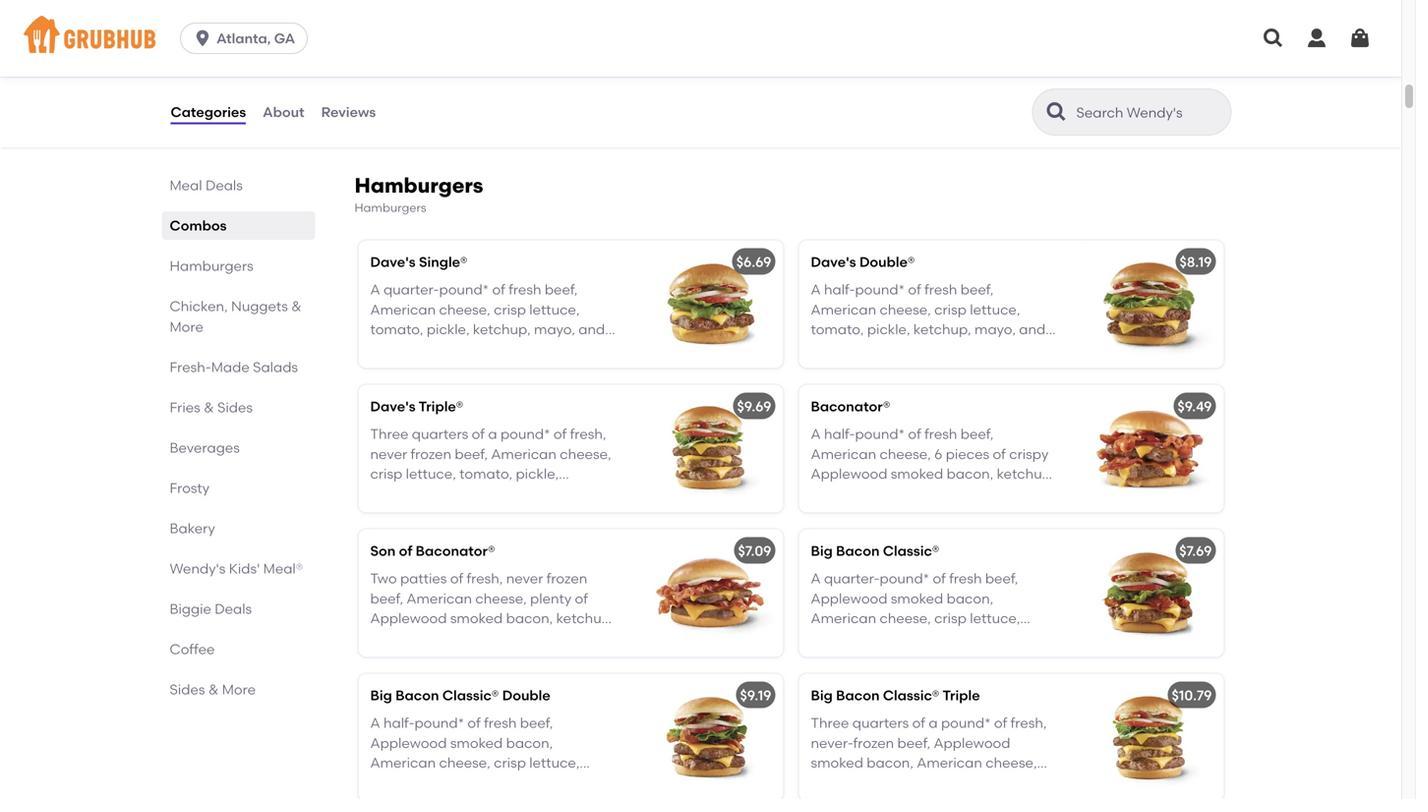Task type: locate. For each thing, give the bounding box(es) containing it.
more inside "a half-pound* of fresh beef, american cheese, crisp lettuce, tomato, pickle, ketchup, mayo, and onion on a toasted bun. more meat means more to love."
[[972, 341, 1005, 358]]

cheese, inside "a half-pound* of fresh beef, american cheese, crisp lettuce, tomato, pickle, ketchup, mayo, and onion on a toasted bun. more meat means more to love."
[[880, 301, 931, 318]]

half-
[[824, 281, 855, 298], [824, 426, 855, 443]]

big
[[811, 543, 833, 559], [370, 687, 392, 704], [811, 687, 833, 704]]

crisp for bun.
[[934, 301, 967, 318]]

of right patties
[[450, 570, 463, 587]]

triple
[[943, 687, 980, 704]]

pickle, for dave
[[427, 321, 470, 338]]

ketchup, inside three quarters of a pound* of fresh, never frozen beef, american cheese, crisp lettuce, tomato, pickle, ketchup, mayo, and onion on a toasted bun. use both hands!
[[370, 486, 428, 503]]

triple®
[[419, 398, 463, 415]]

1 horizontal spatial sides
[[217, 399, 253, 416]]

on inside "a half-pound* of fresh beef, american cheese, crisp lettuce, tomato, pickle, ketchup, mayo, and onion on a toasted bun. more meat means more to love."
[[851, 341, 868, 358]]

of up bun on the left top of the page
[[492, 281, 505, 298]]

fresh up 6
[[925, 426, 957, 443]]

bun. left use
[[425, 506, 454, 522]]

2 horizontal spatial lettuce,
[[970, 301, 1020, 318]]

tomato, up "way"
[[370, 321, 423, 338]]

onion for way
[[370, 341, 408, 358]]

big bacon classic® triple
[[811, 687, 980, 704]]

pieces
[[946, 446, 989, 463]]

dave's for half-
[[811, 254, 856, 270]]

cheese, up baconator®,
[[475, 590, 527, 607]]

2 horizontal spatial crisp
[[934, 301, 967, 318]]

mayo, for just
[[534, 321, 575, 338]]

smoked
[[891, 466, 943, 483], [450, 610, 503, 627]]

2 horizontal spatial pickle,
[[867, 321, 910, 338]]

0 vertical spatial smoked
[[891, 466, 943, 483]]

toasted up intended.
[[443, 341, 495, 358]]

pickle, up "hands!"
[[516, 466, 559, 483]]

pound*
[[439, 281, 489, 298], [855, 281, 905, 298], [501, 426, 550, 443], [855, 426, 905, 443]]

0 vertical spatial applewood
[[811, 466, 888, 483]]

ketchup, up love.
[[914, 321, 971, 338]]

cheese, inside the a half-pound* of fresh beef, american cheese, 6 pieces of crispy applewood smoked bacon, ketchup, and mayo. carnivores rejoice!
[[880, 446, 931, 463]]

tomato, up "means" on the right top
[[811, 321, 864, 338]]

pound* down more in the top of the page
[[855, 426, 905, 443]]

0 horizontal spatial mayo.
[[400, 630, 441, 647]]

1 horizontal spatial mayo.
[[841, 486, 882, 503]]

american up "hands!"
[[491, 446, 557, 463]]

two patties of fresh, never frozen beef, american cheese, plenty of applewood smoked bacon, ketchup, and mayo. like baconator®, like son.
[[370, 570, 614, 647]]

1 half- from the top
[[824, 281, 855, 298]]

classic® left the "double"
[[442, 687, 499, 704]]

& down coffee
[[208, 682, 219, 698]]

pound* inside a quarter-pound* of fresh beef, american cheese, crisp lettuce, tomato, pickle, ketchup, mayo, and onion on a toasted bun — just the way dave intended.
[[439, 281, 489, 298]]

more down 'biggie deals'
[[222, 682, 256, 698]]

1 vertical spatial never
[[506, 570, 543, 587]]

a inside "a half-pound* of fresh beef, american cheese, crisp lettuce, tomato, pickle, ketchup, mayo, and onion on a toasted bun. more meat means more to love."
[[811, 281, 821, 298]]

classic® left triple
[[883, 687, 940, 704]]

atlanta,
[[216, 30, 271, 47]]

2 horizontal spatial tomato,
[[811, 321, 864, 338]]

bacon, inside two patties of fresh, never frozen beef, american cheese, plenty of applewood smoked bacon, ketchup, and mayo. like baconator®, like son.
[[506, 610, 553, 627]]

smoked up carnivores
[[891, 466, 943, 483]]

quarter-
[[383, 281, 439, 298]]

a left quarter-
[[370, 281, 380, 298]]

crisp up bun on the left top of the page
[[494, 301, 526, 318]]

never up plenty
[[506, 570, 543, 587]]

bun. inside three quarters of a pound* of fresh, never frozen beef, american cheese, crisp lettuce, tomato, pickle, ketchup, mayo, and onion on a toasted bun. use both hands!
[[425, 506, 454, 522]]

more down chicken,
[[170, 319, 203, 335]]

0 vertical spatial half-
[[824, 281, 855, 298]]

cheese, down single®
[[439, 301, 491, 318]]

tomato, inside three quarters of a pound* of fresh, never frozen beef, american cheese, crisp lettuce, tomato, pickle, ketchup, mayo, and onion on a toasted bun. use both hands!
[[459, 466, 512, 483]]

1 horizontal spatial crisp
[[494, 301, 526, 318]]

main navigation navigation
[[0, 0, 1401, 77]]

half- down "dave's double®"
[[824, 281, 855, 298]]

mayo, up use
[[431, 486, 473, 503]]

cheese, down double®
[[880, 301, 931, 318]]

on up "hands!"
[[546, 486, 563, 503]]

lettuce, down quarters
[[406, 466, 456, 483]]

lettuce, up just
[[529, 301, 580, 318]]

1 horizontal spatial smoked
[[891, 466, 943, 483]]

onion up "means" on the right top
[[811, 341, 848, 358]]

0 horizontal spatial fresh,
[[467, 570, 503, 587]]

half- down "means" on the right top
[[824, 426, 855, 443]]

1 horizontal spatial bacon,
[[947, 466, 994, 483]]

american inside the a half-pound* of fresh beef, american cheese, 6 pieces of crispy applewood smoked bacon, ketchup, and mayo. carnivores rejoice!
[[811, 446, 876, 463]]

american down patties
[[407, 590, 472, 607]]

smoked inside two patties of fresh, never frozen beef, american cheese, plenty of applewood smoked bacon, ketchup, and mayo. like baconator®, like son.
[[450, 610, 503, 627]]

cheese,
[[439, 301, 491, 318], [880, 301, 931, 318], [560, 446, 611, 463], [880, 446, 931, 463], [475, 590, 527, 607]]

three quarters of a pound* of fresh, never frozen beef, american cheese, crisp lettuce, tomato, pickle, ketchup, mayo, and onion on a toasted bun. use both hands!
[[370, 426, 611, 522]]

and inside a quarter-pound* of fresh beef, american cheese, crisp lettuce, tomato, pickle, ketchup, mayo, and onion on a toasted bun — just the way dave intended.
[[579, 321, 605, 338]]

cheese, up "hands!"
[[560, 446, 611, 463]]

0 horizontal spatial applewood
[[370, 610, 447, 627]]

2 vertical spatial &
[[208, 682, 219, 698]]

son.
[[585, 630, 613, 647]]

0 horizontal spatial mayo,
[[431, 486, 473, 503]]

of down double®
[[908, 281, 921, 298]]

beef, inside the a half-pound* of fresh beef, american cheese, 6 pieces of crispy applewood smoked bacon, ketchup, and mayo. carnivores rejoice!
[[961, 426, 994, 443]]

$7.09
[[738, 543, 772, 559]]

1 vertical spatial frozen
[[547, 570, 587, 587]]

onion up "hands!"
[[506, 486, 543, 503]]

cheese, inside three quarters of a pound* of fresh, never frozen beef, american cheese, crisp lettuce, tomato, pickle, ketchup, mayo, and onion on a toasted bun. use both hands!
[[560, 446, 611, 463]]

&
[[291, 298, 302, 315], [204, 399, 214, 416], [208, 682, 219, 698]]

combos
[[170, 217, 227, 234]]

bacon, up baconator®,
[[506, 610, 553, 627]]

& right fries
[[204, 399, 214, 416]]

0 horizontal spatial toasted
[[370, 506, 422, 522]]

1 horizontal spatial never
[[506, 570, 543, 587]]

svg image
[[1348, 27, 1372, 50]]

bacon for big bacon classic® triple
[[836, 687, 880, 704]]

1 vertical spatial applewood
[[370, 610, 447, 627]]

pound* down double®
[[855, 281, 905, 298]]

pickle, up more in the top of the page
[[867, 321, 910, 338]]

on
[[411, 341, 428, 358], [851, 341, 868, 358], [546, 486, 563, 503]]

toasted up son
[[370, 506, 422, 522]]

svg image
[[1262, 27, 1285, 50], [1305, 27, 1329, 50], [193, 29, 213, 48]]

$10.79
[[1172, 687, 1212, 704]]

and up the at left top
[[579, 321, 605, 338]]

1 vertical spatial more
[[972, 341, 1005, 358]]

atlanta, ga button
[[180, 23, 316, 54]]

0 vertical spatial mayo.
[[841, 486, 882, 503]]

and up big bacon classic®
[[811, 486, 837, 503]]

1 horizontal spatial lettuce,
[[529, 301, 580, 318]]

1 vertical spatial half-
[[824, 426, 855, 443]]

1 horizontal spatial bun.
[[939, 341, 968, 358]]

1 horizontal spatial pickle,
[[516, 466, 559, 483]]

toasted for intended.
[[443, 341, 495, 358]]

1 horizontal spatial onion
[[506, 486, 543, 503]]

smoked up like
[[450, 610, 503, 627]]

1 horizontal spatial more
[[222, 682, 256, 698]]

dave's up three at the left bottom
[[370, 398, 416, 415]]

bun. up love.
[[939, 341, 968, 358]]

1 vertical spatial smoked
[[450, 610, 503, 627]]

0 vertical spatial &
[[291, 298, 302, 315]]

about button
[[262, 77, 305, 148]]

big bacon classic® double
[[370, 687, 551, 704]]

and
[[579, 321, 605, 338], [1019, 321, 1046, 338], [476, 486, 502, 503], [811, 486, 837, 503], [370, 630, 397, 647]]

baconator®,
[[474, 630, 556, 647]]

1 vertical spatial hamburgers
[[355, 200, 426, 215]]

lettuce, inside "a half-pound* of fresh beef, american cheese, crisp lettuce, tomato, pickle, ketchup, mayo, and onion on a toasted bun. more meat means more to love."
[[970, 301, 1020, 318]]

fresh
[[509, 281, 541, 298], [925, 281, 957, 298], [925, 426, 957, 443]]

onion
[[370, 341, 408, 358], [811, 341, 848, 358], [506, 486, 543, 503]]

0 horizontal spatial never
[[370, 446, 407, 463]]

1 horizontal spatial mayo,
[[534, 321, 575, 338]]

1 horizontal spatial fresh,
[[570, 426, 606, 443]]

bun.
[[939, 341, 968, 358], [425, 506, 454, 522]]

of up "hands!"
[[554, 426, 567, 443]]

pickle, inside three quarters of a pound* of fresh, never frozen beef, american cheese, crisp lettuce, tomato, pickle, ketchup, mayo, and onion on a toasted bun. use both hands!
[[516, 466, 559, 483]]

on inside a quarter-pound* of fresh beef, american cheese, crisp lettuce, tomato, pickle, ketchup, mayo, and onion on a toasted bun — just the way dave intended.
[[411, 341, 428, 358]]

american inside "a half-pound* of fresh beef, american cheese, crisp lettuce, tomato, pickle, ketchup, mayo, and onion on a toasted bun. more meat means more to love."
[[811, 301, 876, 318]]

ketchup, up bun on the left top of the page
[[473, 321, 531, 338]]

$8.19
[[1180, 254, 1212, 270]]

american for a half-pound* of fresh beef, american cheese, crisp lettuce, tomato, pickle, ketchup, mayo, and onion on a toasted bun. more meat means more to love.
[[811, 301, 876, 318]]

onion up "way"
[[370, 341, 408, 358]]

tomato,
[[370, 321, 423, 338], [811, 321, 864, 338], [459, 466, 512, 483]]

mayo. inside the a half-pound* of fresh beef, american cheese, 6 pieces of crispy applewood smoked bacon, ketchup, and mayo. carnivores rejoice!
[[841, 486, 882, 503]]

baconator® image
[[1076, 385, 1224, 513]]

never inside two patties of fresh, never frozen beef, american cheese, plenty of applewood smoked bacon, ketchup, and mayo. like baconator®, like son.
[[506, 570, 543, 587]]

pound* up "hands!"
[[501, 426, 550, 443]]

fries
[[170, 399, 200, 416]]

0 horizontal spatial on
[[411, 341, 428, 358]]

baconator® down "means" on the right top
[[811, 398, 890, 415]]

0 vertical spatial deals
[[206, 177, 243, 194]]

2 horizontal spatial toasted
[[884, 341, 936, 358]]

a
[[370, 281, 380, 298], [811, 281, 821, 298], [811, 426, 821, 443]]

categories
[[171, 104, 246, 120]]

half- inside "a half-pound* of fresh beef, american cheese, crisp lettuce, tomato, pickle, ketchup, mayo, and onion on a toasted bun. more meat means more to love."
[[824, 281, 855, 298]]

1 vertical spatial bun.
[[425, 506, 454, 522]]

1 vertical spatial mayo.
[[400, 630, 441, 647]]

bakery
[[170, 520, 215, 537]]

sides & more
[[170, 682, 256, 698]]

crisp down three at the left bottom
[[370, 466, 403, 483]]

0 vertical spatial more
[[170, 319, 203, 335]]

deals for meal deals
[[206, 177, 243, 194]]

0 horizontal spatial onion
[[370, 341, 408, 358]]

2 horizontal spatial onion
[[811, 341, 848, 358]]

beef, for bun.
[[961, 281, 994, 298]]

mayo,
[[534, 321, 575, 338], [975, 321, 1016, 338], [431, 486, 473, 503]]

crisp inside "a half-pound* of fresh beef, american cheese, crisp lettuce, tomato, pickle, ketchup, mayo, and onion on a toasted bun. more meat means more to love."
[[934, 301, 967, 318]]

and up meat at the top right of the page
[[1019, 321, 1046, 338]]

lettuce, inside a quarter-pound* of fresh beef, american cheese, crisp lettuce, tomato, pickle, ketchup, mayo, and onion on a toasted bun — just the way dave intended.
[[529, 301, 580, 318]]

dave's double®
[[811, 254, 915, 270]]

0 horizontal spatial more
[[170, 319, 203, 335]]

toasted inside three quarters of a pound* of fresh, never frozen beef, american cheese, crisp lettuce, tomato, pickle, ketchup, mayo, and onion on a toasted bun. use both hands!
[[370, 506, 422, 522]]

lettuce, inside three quarters of a pound* of fresh, never frozen beef, american cheese, crisp lettuce, tomato, pickle, ketchup, mayo, and onion on a toasted bun. use both hands!
[[406, 466, 456, 483]]

beef, inside a quarter-pound* of fresh beef, american cheese, crisp lettuce, tomato, pickle, ketchup, mayo, and onion on a toasted bun — just the way dave intended.
[[545, 281, 578, 298]]

ketchup, inside the a half-pound* of fresh beef, american cheese, 6 pieces of crispy applewood smoked bacon, ketchup, and mayo. carnivores rejoice!
[[997, 466, 1055, 483]]

to
[[898, 361, 912, 378]]

hands!
[[521, 506, 566, 522]]

toasted inside a quarter-pound* of fresh beef, american cheese, crisp lettuce, tomato, pickle, ketchup, mayo, and onion on a toasted bun — just the way dave intended.
[[443, 341, 495, 358]]

a down "means" on the right top
[[811, 426, 821, 443]]

applewood up carnivores
[[811, 466, 888, 483]]

fresh-
[[170, 359, 211, 376]]

fresh,
[[570, 426, 606, 443], [467, 570, 503, 587]]

0 vertical spatial fresh,
[[570, 426, 606, 443]]

fresh up —
[[509, 281, 541, 298]]

0 horizontal spatial bacon,
[[506, 610, 553, 627]]

toasted up to
[[884, 341, 936, 358]]

sides
[[217, 399, 253, 416], [170, 682, 205, 698]]

mayo, inside "a half-pound* of fresh beef, american cheese, crisp lettuce, tomato, pickle, ketchup, mayo, and onion on a toasted bun. more meat means more to love."
[[975, 321, 1016, 338]]

and up both
[[476, 486, 502, 503]]

meal deals
[[170, 177, 243, 194]]

american inside a quarter-pound* of fresh beef, american cheese, crisp lettuce, tomato, pickle, ketchup, mayo, and onion on a toasted bun — just the way dave intended.
[[370, 301, 436, 318]]

0 horizontal spatial bun.
[[425, 506, 454, 522]]

& for sides
[[204, 399, 214, 416]]

frozen up plenty
[[547, 570, 587, 587]]

pickle, up intended.
[[427, 321, 470, 338]]

lettuce, for just
[[529, 301, 580, 318]]

1 vertical spatial fresh,
[[467, 570, 503, 587]]

0 vertical spatial bacon,
[[947, 466, 994, 483]]

1 horizontal spatial frozen
[[547, 570, 587, 587]]

frozen inside three quarters of a pound* of fresh, never frozen beef, american cheese, crisp lettuce, tomato, pickle, ketchup, mayo, and onion on a toasted bun. use both hands!
[[411, 446, 451, 463]]

a down "dave's double®"
[[811, 281, 821, 298]]

pound* inside the a half-pound* of fresh beef, american cheese, 6 pieces of crispy applewood smoked bacon, ketchup, and mayo. carnivores rejoice!
[[855, 426, 905, 443]]

beverages
[[170, 440, 240, 456]]

on up 'dave'
[[411, 341, 428, 358]]

bacon
[[836, 543, 880, 559], [396, 687, 439, 704], [836, 687, 880, 704]]

dave's left double®
[[811, 254, 856, 270]]

tomato, for quarter-
[[370, 321, 423, 338]]

pickle, for to
[[867, 321, 910, 338]]

2 horizontal spatial more
[[972, 341, 1005, 358]]

american down quarter-
[[370, 301, 436, 318]]

1 horizontal spatial toasted
[[443, 341, 495, 358]]

1 horizontal spatial tomato,
[[459, 466, 512, 483]]

a inside the a half-pound* of fresh beef, american cheese, 6 pieces of crispy applewood smoked bacon, ketchup, and mayo. carnivores rejoice!
[[811, 426, 821, 443]]

fresh inside "a half-pound* of fresh beef, american cheese, crisp lettuce, tomato, pickle, ketchup, mayo, and onion on a toasted bun. more meat means more to love."
[[925, 281, 957, 298]]

reviews button
[[320, 77, 377, 148]]

1 horizontal spatial on
[[546, 486, 563, 503]]

tomato, up use
[[459, 466, 512, 483]]

cheese, inside a quarter-pound* of fresh beef, american cheese, crisp lettuce, tomato, pickle, ketchup, mayo, and onion on a toasted bun — just the way dave intended.
[[439, 301, 491, 318]]

of inside a quarter-pound* of fresh beef, american cheese, crisp lettuce, tomato, pickle, ketchup, mayo, and onion on a toasted bun — just the way dave intended.
[[492, 281, 505, 298]]

big for big bacon classic® triple
[[811, 687, 833, 704]]

1 vertical spatial deals
[[215, 601, 252, 618]]

beef,
[[545, 281, 578, 298], [961, 281, 994, 298], [961, 426, 994, 443], [455, 446, 488, 463], [370, 590, 403, 607]]

ketchup,
[[473, 321, 531, 338], [914, 321, 971, 338], [997, 466, 1055, 483], [370, 486, 428, 503], [556, 610, 614, 627]]

hamburgers hamburgers
[[355, 173, 483, 215]]

0 horizontal spatial pickle,
[[427, 321, 470, 338]]

2 vertical spatial hamburgers
[[170, 258, 253, 274]]

0 horizontal spatial tomato,
[[370, 321, 423, 338]]

classic® for big bacon classic® triple
[[883, 687, 940, 704]]

fresh inside a quarter-pound* of fresh beef, american cheese, crisp lettuce, tomato, pickle, ketchup, mayo, and onion on a toasted bun — just the way dave intended.
[[509, 281, 541, 298]]

dave's up quarter-
[[370, 254, 416, 270]]

1 horizontal spatial baconator®
[[811, 398, 890, 415]]

crisp up love.
[[934, 301, 967, 318]]

$9.69
[[737, 398, 772, 415]]

cheese, for dave's single®
[[439, 301, 491, 318]]

pound* inside three quarters of a pound* of fresh, never frozen beef, american cheese, crisp lettuce, tomato, pickle, ketchup, mayo, and onion on a toasted bun. use both hands!
[[501, 426, 550, 443]]

of right plenty
[[575, 590, 588, 607]]

& right nuggets
[[291, 298, 302, 315]]

ketchup, up "son."
[[556, 610, 614, 627]]

onion for more
[[811, 341, 848, 358]]

never down three at the left bottom
[[370, 446, 407, 463]]

classic® down carnivores
[[883, 543, 940, 559]]

0 vertical spatial frozen
[[411, 446, 451, 463]]

1 horizontal spatial applewood
[[811, 466, 888, 483]]

& for more
[[208, 682, 219, 698]]

0 horizontal spatial smoked
[[450, 610, 503, 627]]

mayo, up just
[[534, 321, 575, 338]]

deals right meal
[[206, 177, 243, 194]]

three
[[370, 426, 409, 443]]

american for a half-pound* of fresh beef, american cheese, 6 pieces of crispy applewood smoked bacon, ketchup, and mayo. carnivores rejoice!
[[811, 446, 876, 463]]

american
[[370, 301, 436, 318], [811, 301, 876, 318], [491, 446, 557, 463], [811, 446, 876, 463], [407, 590, 472, 607]]

made
[[211, 359, 250, 376]]

0 horizontal spatial sides
[[170, 682, 205, 698]]

tomato, inside a quarter-pound* of fresh beef, american cheese, crisp lettuce, tomato, pickle, ketchup, mayo, and onion on a toasted bun — just the way dave intended.
[[370, 321, 423, 338]]

lettuce, up meat at the top right of the page
[[970, 301, 1020, 318]]

nuggets
[[231, 298, 288, 315]]

—
[[528, 341, 540, 358]]

0 vertical spatial sides
[[217, 399, 253, 416]]

0 horizontal spatial baconator®
[[416, 543, 495, 559]]

toasted inside "a half-pound* of fresh beef, american cheese, crisp lettuce, tomato, pickle, ketchup, mayo, and onion on a toasted bun. more meat means more to love."
[[884, 341, 936, 358]]

mayo. inside two patties of fresh, never frozen beef, american cheese, plenty of applewood smoked bacon, ketchup, and mayo. like baconator®, like son.
[[400, 630, 441, 647]]

0 horizontal spatial crisp
[[370, 466, 403, 483]]

fresh inside the a half-pound* of fresh beef, american cheese, 6 pieces of crispy applewood smoked bacon, ketchup, and mayo. carnivores rejoice!
[[925, 426, 957, 443]]

ketchup, down crispy
[[997, 466, 1055, 483]]

biggie
[[170, 601, 211, 618]]

of left crispy
[[993, 446, 1006, 463]]

onion inside "a half-pound* of fresh beef, american cheese, crisp lettuce, tomato, pickle, ketchup, mayo, and onion on a toasted bun. more meat means more to love."
[[811, 341, 848, 358]]

mayo. left like
[[400, 630, 441, 647]]

bacon, inside the a half-pound* of fresh beef, american cheese, 6 pieces of crispy applewood smoked bacon, ketchup, and mayo. carnivores rejoice!
[[947, 466, 994, 483]]

0 vertical spatial never
[[370, 446, 407, 463]]

chicken, nuggets & more
[[170, 298, 302, 335]]

2 half- from the top
[[824, 426, 855, 443]]

a inside a quarter-pound* of fresh beef, american cheese, crisp lettuce, tomato, pickle, ketchup, mayo, and onion on a toasted bun — just the way dave intended.
[[370, 281, 380, 298]]

about
[[263, 104, 304, 120]]

mayo, up meat at the top right of the page
[[975, 321, 1016, 338]]

0 horizontal spatial frozen
[[411, 446, 451, 463]]

1 vertical spatial sides
[[170, 682, 205, 698]]

sides down coffee
[[170, 682, 205, 698]]

applewood
[[811, 466, 888, 483], [370, 610, 447, 627]]

dave's
[[370, 254, 416, 270], [811, 254, 856, 270], [370, 398, 416, 415]]

half- inside the a half-pound* of fresh beef, american cheese, 6 pieces of crispy applewood smoked bacon, ketchup, and mayo. carnivores rejoice!
[[824, 426, 855, 443]]

hamburgers for hamburgers
[[170, 258, 253, 274]]

applewood down patties
[[370, 610, 447, 627]]

2 vertical spatial more
[[222, 682, 256, 698]]

0 horizontal spatial svg image
[[193, 29, 213, 48]]

beef, inside "a half-pound* of fresh beef, american cheese, crisp lettuce, tomato, pickle, ketchup, mayo, and onion on a toasted bun. more meat means more to love."
[[961, 281, 994, 298]]

2 horizontal spatial on
[[851, 341, 868, 358]]

son of baconator® image
[[636, 529, 783, 657]]

american inside two patties of fresh, never frozen beef, american cheese, plenty of applewood smoked bacon, ketchup, and mayo. like baconator®, like son.
[[407, 590, 472, 607]]

on up more in the top of the page
[[851, 341, 868, 358]]

dave's for quarters
[[370, 398, 416, 415]]

pound* for baconator®
[[855, 426, 905, 443]]

and down two
[[370, 630, 397, 647]]

fresh, down son of baconator®
[[467, 570, 503, 587]]

tomato, inside "a half-pound* of fresh beef, american cheese, crisp lettuce, tomato, pickle, ketchup, mayo, and onion on a toasted bun. more meat means more to love."
[[811, 321, 864, 338]]

pickle, inside "a half-pound* of fresh beef, american cheese, crisp lettuce, tomato, pickle, ketchup, mayo, and onion on a toasted bun. more meat means more to love."
[[867, 321, 910, 338]]

a inside a quarter-pound* of fresh beef, american cheese, crisp lettuce, tomato, pickle, ketchup, mayo, and onion on a toasted bun — just the way dave intended.
[[431, 341, 440, 358]]

fresh, down the at left top
[[570, 426, 606, 443]]

0 horizontal spatial lettuce,
[[406, 466, 456, 483]]

search icon image
[[1045, 100, 1069, 124]]

deals
[[206, 177, 243, 194], [215, 601, 252, 618]]

american down "means" on the right top
[[811, 446, 876, 463]]

mayo, inside a quarter-pound* of fresh beef, american cheese, crisp lettuce, tomato, pickle, ketchup, mayo, and onion on a toasted bun — just the way dave intended.
[[534, 321, 575, 338]]

1 vertical spatial &
[[204, 399, 214, 416]]

cheese, left 6
[[880, 446, 931, 463]]

more left meat at the top right of the page
[[972, 341, 1005, 358]]

hamburgers inside hamburgers hamburgers
[[355, 200, 426, 215]]

sides down fresh-made salads
[[217, 399, 253, 416]]

crisp for bun
[[494, 301, 526, 318]]

a half-pound* of fresh beef, american cheese, 6 pieces of crispy applewood smoked bacon, ketchup, and mayo. carnivores rejoice!
[[811, 426, 1055, 503]]

pretzel baconator® combo image
[[1076, 4, 1224, 132]]

baconator® down use
[[416, 543, 495, 559]]

cheese, for dave's double®
[[880, 301, 931, 318]]

2 horizontal spatial mayo,
[[975, 321, 1016, 338]]

pickle,
[[427, 321, 470, 338], [867, 321, 910, 338], [516, 466, 559, 483]]

ketchup, up son
[[370, 486, 428, 503]]

bacon, down "pieces"
[[947, 466, 994, 483]]

deals down wendy's kids' meal®
[[215, 601, 252, 618]]

0 vertical spatial bun.
[[939, 341, 968, 358]]

0 vertical spatial hamburgers
[[355, 173, 483, 198]]

crisp
[[494, 301, 526, 318], [934, 301, 967, 318], [370, 466, 403, 483]]

frozen down quarters
[[411, 446, 451, 463]]

crisp inside a quarter-pound* of fresh beef, american cheese, crisp lettuce, tomato, pickle, ketchup, mayo, and onion on a toasted bun — just the way dave intended.
[[494, 301, 526, 318]]

more
[[170, 319, 203, 335], [972, 341, 1005, 358], [222, 682, 256, 698]]

a inside "a half-pound* of fresh beef, american cheese, crisp lettuce, tomato, pickle, ketchup, mayo, and onion on a toasted bun. more meat means more to love."
[[872, 341, 881, 358]]

hamburgers
[[355, 173, 483, 198], [355, 200, 426, 215], [170, 258, 253, 274]]

a for a half-pound* of fresh beef, american cheese, crisp lettuce, tomato, pickle, ketchup, mayo, and onion on a toasted bun. more meat means more to love.
[[811, 281, 821, 298]]

toasted for love.
[[884, 341, 936, 358]]

means
[[811, 361, 856, 378]]

baconator®
[[811, 398, 890, 415], [416, 543, 495, 559]]

patties
[[400, 570, 447, 587]]

beef, for bun
[[545, 281, 578, 298]]

like
[[445, 630, 471, 647]]

pickle, inside a quarter-pound* of fresh beef, american cheese, crisp lettuce, tomato, pickle, ketchup, mayo, and onion on a toasted bun — just the way dave intended.
[[427, 321, 470, 338]]

pound* inside "a half-pound* of fresh beef, american cheese, crisp lettuce, tomato, pickle, ketchup, mayo, and onion on a toasted bun. more meat means more to love."
[[855, 281, 905, 298]]

onion inside a quarter-pound* of fresh beef, american cheese, crisp lettuce, tomato, pickle, ketchup, mayo, and onion on a toasted bun — just the way dave intended.
[[370, 341, 408, 358]]

pound* down single®
[[439, 281, 489, 298]]

mayo. up big bacon classic®
[[841, 486, 882, 503]]

american down "dave's double®"
[[811, 301, 876, 318]]

fresh up love.
[[925, 281, 957, 298]]

1 vertical spatial bacon,
[[506, 610, 553, 627]]



Task type: describe. For each thing, give the bounding box(es) containing it.
dave's single®
[[370, 254, 468, 270]]

beef, inside three quarters of a pound* of fresh, never frozen beef, american cheese, crisp lettuce, tomato, pickle, ketchup, mayo, and onion on a toasted bun. use both hands!
[[455, 446, 488, 463]]

biggie deals
[[170, 601, 252, 618]]

of inside "a half-pound* of fresh beef, american cheese, crisp lettuce, tomato, pickle, ketchup, mayo, and onion on a toasted bun. more meat means more to love."
[[908, 281, 921, 298]]

love.
[[915, 361, 945, 378]]

coffee
[[170, 641, 215, 658]]

pound* for dave's single®
[[439, 281, 489, 298]]

fresh for single®
[[509, 281, 541, 298]]

half- for a half-pound* of fresh beef, american cheese, 6 pieces of crispy applewood smoked bacon, ketchup, and mayo. carnivores rejoice!
[[824, 426, 855, 443]]

a half-pound* of fresh beef, american cheese, crisp lettuce, tomato, pickle, ketchup, mayo, and onion on a toasted bun. more meat means more to love.
[[811, 281, 1046, 378]]

0 vertical spatial baconator®
[[811, 398, 890, 415]]

the
[[570, 341, 592, 358]]

dave's double® image
[[1076, 240, 1224, 368]]

ketchup, inside "a half-pound* of fresh beef, american cheese, crisp lettuce, tomato, pickle, ketchup, mayo, and onion on a toasted bun. more meat means more to love."
[[914, 321, 971, 338]]

& inside chicken, nuggets & more
[[291, 298, 302, 315]]

american for a quarter-pound* of fresh beef, american cheese, crisp lettuce, tomato, pickle, ketchup, mayo, and onion on a toasted bun — just the way dave intended.
[[370, 301, 436, 318]]

bacon for big bacon classic® double
[[396, 687, 439, 704]]

ketchup, inside two patties of fresh, never frozen beef, american cheese, plenty of applewood smoked bacon, ketchup, and mayo. like baconator®, like son.
[[556, 610, 614, 627]]

rejoice!
[[961, 486, 1009, 503]]

just
[[543, 341, 566, 358]]

never inside three quarters of a pound* of fresh, never frozen beef, american cheese, crisp lettuce, tomato, pickle, ketchup, mayo, and onion on a toasted bun. use both hands!
[[370, 446, 407, 463]]

fresh-made salads
[[170, 359, 298, 376]]

bun
[[498, 341, 524, 358]]

salads
[[253, 359, 298, 376]]

frozen inside two patties of fresh, never frozen beef, american cheese, plenty of applewood smoked bacon, ketchup, and mayo. like baconator®, like son.
[[547, 570, 587, 587]]

ketchup, inside a quarter-pound* of fresh beef, american cheese, crisp lettuce, tomato, pickle, ketchup, mayo, and onion on a toasted bun — just the way dave intended.
[[473, 321, 531, 338]]

beef, for rejoice!
[[961, 426, 994, 443]]

a for a quarter-pound* of fresh beef, american cheese, crisp lettuce, tomato, pickle, ketchup, mayo, and onion on a toasted bun — just the way dave intended.
[[370, 281, 380, 298]]

$6.69
[[736, 254, 772, 270]]

smoked inside the a half-pound* of fresh beef, american cheese, 6 pieces of crispy applewood smoked bacon, ketchup, and mayo. carnivores rejoice!
[[891, 466, 943, 483]]

big for big bacon classic® double
[[370, 687, 392, 704]]

mayo, inside three quarters of a pound* of fresh, never frozen beef, american cheese, crisp lettuce, tomato, pickle, ketchup, mayo, and onion on a toasted bun. use both hands!
[[431, 486, 473, 503]]

mayo, for meat
[[975, 321, 1016, 338]]

use
[[458, 506, 483, 522]]

of right son
[[399, 543, 412, 559]]

meal®
[[263, 561, 303, 577]]

double
[[502, 687, 551, 704]]

categories button
[[170, 77, 247, 148]]

1 horizontal spatial svg image
[[1262, 27, 1285, 50]]

dave's triple® image
[[636, 385, 783, 513]]

big bacon classic®
[[811, 543, 940, 559]]

plenty
[[530, 590, 572, 607]]

half- for a half-pound* of fresh beef, american cheese, crisp lettuce, tomato, pickle, ketchup, mayo, and onion on a toasted bun. more meat means more to love.
[[824, 281, 855, 298]]

big bacon classic® triple image
[[1076, 674, 1224, 800]]

6
[[934, 446, 942, 463]]

single®
[[419, 254, 468, 270]]

two
[[370, 570, 397, 587]]

on for more
[[851, 341, 868, 358]]

lettuce, for meat
[[970, 301, 1020, 318]]

crisp inside three quarters of a pound* of fresh, never frozen beef, american cheese, crisp lettuce, tomato, pickle, ketchup, mayo, and onion on a toasted bun. use both hands!
[[370, 466, 403, 483]]

loaded nacho triple cheeseburger combo image
[[636, 4, 783, 132]]

a quarter-pound* of fresh beef, american cheese, crisp lettuce, tomato, pickle, ketchup, mayo, and onion on a toasted bun — just the way dave intended.
[[370, 281, 605, 378]]

atlanta, ga
[[216, 30, 295, 47]]

son of baconator®
[[370, 543, 495, 559]]

quarters
[[412, 426, 468, 443]]

Search Wendy's search field
[[1074, 103, 1225, 122]]

on inside three quarters of a pound* of fresh, never frozen beef, american cheese, crisp lettuce, tomato, pickle, ketchup, mayo, and onion on a toasted bun. use both hands!
[[546, 486, 563, 503]]

son
[[370, 543, 396, 559]]

big bacon classic® image
[[1076, 529, 1224, 657]]

and inside "a half-pound* of fresh beef, american cheese, crisp lettuce, tomato, pickle, ketchup, mayo, and onion on a toasted bun. more meat means more to love."
[[1019, 321, 1046, 338]]

bun. inside "a half-pound* of fresh beef, american cheese, crisp lettuce, tomato, pickle, ketchup, mayo, and onion on a toasted bun. more meat means more to love."
[[939, 341, 968, 358]]

kids'
[[229, 561, 260, 577]]

american inside three quarters of a pound* of fresh, never frozen beef, american cheese, crisp lettuce, tomato, pickle, ketchup, mayo, and onion on a toasted bun. use both hands!
[[491, 446, 557, 463]]

$7.69
[[1179, 543, 1212, 559]]

intended.
[[439, 361, 502, 378]]

dave
[[401, 361, 435, 378]]

deals for biggie deals
[[215, 601, 252, 618]]

svg image inside atlanta, ga button
[[193, 29, 213, 48]]

and inside two patties of fresh, never frozen beef, american cheese, plenty of applewood smoked bacon, ketchup, and mayo. like baconator®, like son.
[[370, 630, 397, 647]]

fries & sides
[[170, 399, 253, 416]]

wendy's
[[170, 561, 226, 577]]

beef, inside two patties of fresh, never frozen beef, american cheese, plenty of applewood smoked bacon, ketchup, and mayo. like baconator®, like son.
[[370, 590, 403, 607]]

cheese, for baconator®
[[880, 446, 931, 463]]

on for way
[[411, 341, 428, 358]]

ga
[[274, 30, 295, 47]]

fresh for double®
[[925, 281, 957, 298]]

cheese, inside two patties of fresh, never frozen beef, american cheese, plenty of applewood smoked bacon, ketchup, and mayo. like baconator®, like son.
[[475, 590, 527, 607]]

onion inside three quarters of a pound* of fresh, never frozen beef, american cheese, crisp lettuce, tomato, pickle, ketchup, mayo, and onion on a toasted bun. use both hands!
[[506, 486, 543, 503]]

dave's single® image
[[636, 240, 783, 368]]

$9.19
[[740, 687, 772, 704]]

classic® for big bacon classic® double
[[442, 687, 499, 704]]

wendy's kids' meal®
[[170, 561, 303, 577]]

big bacon classic® double image
[[636, 674, 783, 800]]

pound* for dave's double®
[[855, 281, 905, 298]]

a for a half-pound* of fresh beef, american cheese, 6 pieces of crispy applewood smoked bacon, ketchup, and mayo. carnivores rejoice!
[[811, 426, 821, 443]]

classic® for big bacon classic®
[[883, 543, 940, 559]]

both
[[486, 506, 517, 522]]

2 horizontal spatial svg image
[[1305, 27, 1329, 50]]

and inside three quarters of a pound* of fresh, never frozen beef, american cheese, crisp lettuce, tomato, pickle, ketchup, mayo, and onion on a toasted bun. use both hands!
[[476, 486, 502, 503]]

$9.49
[[1178, 398, 1212, 415]]

frosty
[[170, 480, 210, 497]]

meal
[[170, 177, 202, 194]]

dave's triple®
[[370, 398, 463, 415]]

more inside chicken, nuggets & more
[[170, 319, 203, 335]]

big for big bacon classic®
[[811, 543, 833, 559]]

reviews
[[321, 104, 376, 120]]

chicken,
[[170, 298, 228, 315]]

carnivores
[[885, 486, 957, 503]]

fresh, inside three quarters of a pound* of fresh, never frozen beef, american cheese, crisp lettuce, tomato, pickle, ketchup, mayo, and onion on a toasted bun. use both hands!
[[570, 426, 606, 443]]

applewood inside the a half-pound* of fresh beef, american cheese, 6 pieces of crispy applewood smoked bacon, ketchup, and mayo. carnivores rejoice!
[[811, 466, 888, 483]]

tomato, for half-
[[811, 321, 864, 338]]

hamburgers for hamburgers hamburgers
[[355, 173, 483, 198]]

and inside the a half-pound* of fresh beef, american cheese, 6 pieces of crispy applewood smoked bacon, ketchup, and mayo. carnivores rejoice!
[[811, 486, 837, 503]]

1 vertical spatial baconator®
[[416, 543, 495, 559]]

double®
[[859, 254, 915, 270]]

like
[[559, 630, 581, 647]]

bacon for big bacon classic®
[[836, 543, 880, 559]]

of up carnivores
[[908, 426, 921, 443]]

way
[[370, 361, 397, 378]]

fresh, inside two patties of fresh, never frozen beef, american cheese, plenty of applewood smoked bacon, ketchup, and mayo. like baconator®, like son.
[[467, 570, 503, 587]]

dave's for quarter-
[[370, 254, 416, 270]]

more
[[860, 361, 895, 378]]

crispy
[[1009, 446, 1049, 463]]

of right quarters
[[472, 426, 485, 443]]

applewood inside two patties of fresh, never frozen beef, american cheese, plenty of applewood smoked bacon, ketchup, and mayo. like baconator®, like son.
[[370, 610, 447, 627]]

meat
[[1009, 341, 1044, 358]]



Task type: vqa. For each thing, say whether or not it's contained in the screenshot.
Irvine, Ca
no



